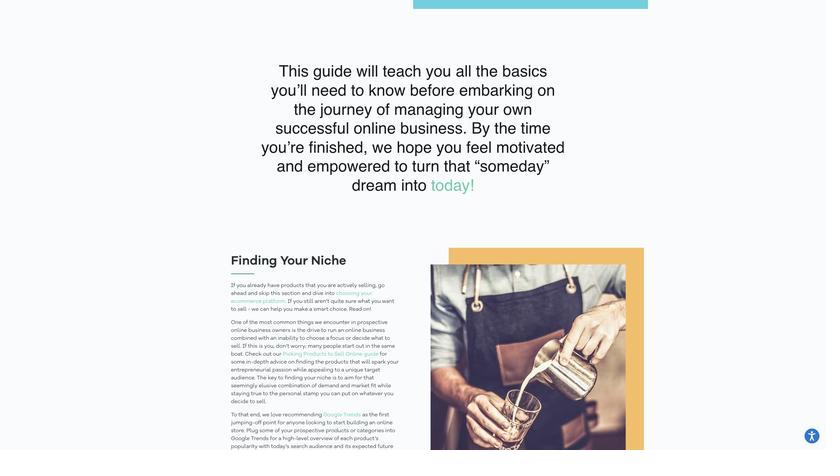 Task type: locate. For each thing, give the bounding box(es) containing it.
of down know
[[377, 100, 390, 118]]

if up ahead
[[231, 283, 235, 288]]

all
[[456, 62, 472, 80]]

combined
[[231, 336, 257, 341]]

some down boat.
[[231, 360, 245, 365]]

in left same
[[366, 344, 371, 349]]

you right whatever
[[385, 391, 394, 397]]

and down you're
[[277, 157, 303, 175]]

choosing
[[336, 291, 360, 296]]

to inside as the first jumping-off point for anyone looking to start building an online store. plug some of your prospective products or categories into google trends for a high-level overview of each product's popularity with today's search audience and its expected fu
[[327, 420, 332, 426]]

recommending
[[283, 413, 322, 418]]

2 vertical spatial into
[[386, 428, 396, 434]]

your down 'selling,'
[[361, 291, 373, 296]]

0 horizontal spatial sell.
[[231, 344, 241, 349]]

trends down plug
[[251, 436, 269, 442]]

1 vertical spatial if
[[288, 299, 292, 304]]

can
[[260, 307, 269, 312], [331, 391, 341, 397]]

a down still
[[310, 307, 312, 312]]

0 horizontal spatial is
[[259, 344, 263, 349]]

we inside one of the most common things we encounter in prospective online business owners is the drive to run an online business combined with an inability to choose a focus or decide what to sell. if this is you, don't worry; many people start out in the same boat. check out our
[[315, 320, 322, 325]]

1 vertical spatial products
[[325, 360, 349, 365]]

0 horizontal spatial prospective
[[294, 428, 325, 434]]

0 vertical spatial will
[[357, 62, 379, 80]]

2 horizontal spatial if
[[288, 299, 292, 304]]

decide down staying in the bottom left of the page
[[231, 399, 249, 405]]

1 vertical spatial google
[[231, 436, 250, 442]]

while
[[293, 368, 307, 373], [378, 383, 391, 389]]

products down sell
[[325, 360, 349, 365]]

a
[[310, 307, 312, 312], [326, 336, 329, 341], [342, 368, 344, 373], [279, 436, 282, 442]]

1 vertical spatial start
[[334, 420, 346, 426]]

if
[[231, 283, 235, 288], [288, 299, 292, 304], [243, 344, 247, 349]]

2 horizontal spatial into
[[401, 176, 427, 194]]

0 vertical spatial prospective
[[358, 320, 388, 325]]

we left hope
[[372, 138, 393, 156]]

with
[[258, 336, 269, 341], [259, 444, 270, 449]]

1 vertical spatial trends
[[251, 436, 269, 442]]

building
[[347, 420, 368, 426]]

some
[[231, 360, 245, 365], [260, 428, 274, 434]]

one of the most common things we encounter in prospective online business owners is the drive to run an online business combined with an inability to choose a focus or decide what to sell. if this is you, don't worry; many people start out in the same boat. check out our
[[231, 320, 395, 357]]

for up market at bottom
[[355, 376, 363, 381]]

1 vertical spatial decide
[[231, 399, 249, 405]]

today! link
[[431, 176, 475, 194]]

0 horizontal spatial this
[[248, 344, 258, 349]]

or right focus
[[346, 336, 351, 341]]

business down most
[[248, 328, 271, 333]]

0 vertical spatial into
[[401, 176, 427, 194]]

spark
[[372, 360, 386, 365]]

looking
[[306, 420, 326, 426]]

will inside 'for some in-depth advice on finding the products that will spark your entrepreneurial passion while appealing to a unique target audience. the key to finding your niche is to aim for that seemingly elusive combination of demand and market fit while staying true to the personal stamp you can put on whatever you decide to sell.'
[[362, 360, 371, 365]]

is
[[292, 328, 296, 333], [259, 344, 263, 349], [333, 376, 337, 381]]

business up same
[[363, 328, 385, 333]]

or down building
[[351, 428, 356, 434]]

if down combined at the left bottom
[[243, 344, 247, 349]]

each
[[341, 436, 353, 442]]

0 horizontal spatial if
[[231, 283, 235, 288]]

our
[[273, 352, 282, 357]]

section
[[282, 291, 301, 296]]

key
[[268, 376, 277, 381]]

the down elusive
[[270, 391, 278, 397]]

managing
[[394, 100, 464, 118]]

1 horizontal spatial guide
[[364, 352, 379, 357]]

you up ahead
[[237, 283, 246, 288]]

1 horizontal spatial if
[[243, 344, 247, 349]]

the
[[257, 376, 267, 381]]

0 horizontal spatial some
[[231, 360, 245, 365]]

advice
[[270, 360, 287, 365]]

prospective down looking
[[294, 428, 325, 434]]

you left 'want'
[[372, 299, 381, 304]]

to left "run"
[[321, 328, 327, 333]]

finding up combination
[[285, 376, 303, 381]]

0 horizontal spatial an
[[271, 336, 277, 341]]

1 vertical spatial into
[[325, 291, 335, 296]]

the left most
[[250, 320, 258, 325]]

into down first
[[386, 428, 396, 434]]

0 horizontal spatial what
[[358, 299, 370, 304]]

0 vertical spatial some
[[231, 360, 245, 365]]

1 horizontal spatial sell.
[[257, 399, 267, 405]]

open accessibe: accessibility options, statement and help image
[[809, 431, 816, 441]]

to down the passion
[[278, 376, 284, 381]]

you down business.
[[437, 138, 462, 156]]

2 vertical spatial if
[[243, 344, 247, 349]]

0 vertical spatial this
[[271, 291, 280, 296]]

1 vertical spatial can
[[331, 391, 341, 397]]

that
[[444, 157, 471, 175], [306, 283, 316, 288], [350, 360, 360, 365], [364, 376, 374, 381], [239, 413, 249, 418]]

on down picking on the left of the page
[[288, 360, 295, 365]]

1 horizontal spatial into
[[386, 428, 396, 434]]

guide inside this guide will teach you all the basics you'll need to know before embarking on the journey of managing your own successful online business. by the time you're finished, we hope you feel motivated and empowered to turn that "someday" dream into
[[313, 62, 352, 80]]

1 vertical spatial prospective
[[294, 428, 325, 434]]

2 vertical spatial is
[[333, 376, 337, 381]]

0 vertical spatial sell.
[[231, 344, 241, 349]]

and left its
[[334, 444, 344, 449]]

0 horizontal spatial while
[[293, 368, 307, 373]]

selling,
[[359, 283, 377, 288]]

0 vertical spatial products
[[281, 283, 304, 288]]

0 vertical spatial can
[[260, 307, 269, 312]]

time
[[521, 119, 551, 137]]

the down things
[[297, 328, 306, 333]]

0 vertical spatial with
[[258, 336, 269, 341]]

0 vertical spatial start
[[343, 344, 355, 349]]

while up combination
[[293, 368, 307, 373]]

online
[[346, 352, 363, 357]]

can left "help"
[[260, 307, 269, 312]]

start
[[343, 344, 355, 349], [334, 420, 346, 426]]

is up inability
[[292, 328, 296, 333]]

this up check
[[248, 344, 258, 349]]

to left "aim"
[[338, 376, 343, 381]]

1 horizontal spatial business
[[363, 328, 385, 333]]

if inside . if you still aren't quite sure what you want to sell - we can help you make a smart choice. read on!
[[288, 299, 292, 304]]

what
[[358, 299, 370, 304], [371, 336, 384, 341]]

products up section
[[281, 283, 304, 288]]

1 horizontal spatial this
[[271, 291, 280, 296]]

start inside as the first jumping-off point for anyone looking to start building an online store. plug some of your prospective products or categories into google trends for a high-level overview of each product's popularity with today's search audience and its expected fu
[[334, 420, 346, 426]]

in down read
[[351, 320, 356, 325]]

your
[[468, 100, 499, 118], [361, 291, 373, 296], [387, 360, 399, 365], [304, 376, 316, 381], [281, 428, 293, 434]]

demand
[[318, 383, 339, 389]]

prospective down "on!"
[[358, 320, 388, 325]]

overview
[[310, 436, 333, 442]]

products
[[304, 352, 327, 357]]

your down appealing
[[304, 376, 316, 381]]

with inside as the first jumping-off point for anyone looking to start building an online store. plug some of your prospective products or categories into google trends for a high-level overview of each product's popularity with today's search audience and its expected fu
[[259, 444, 270, 449]]

on right put at the bottom of the page
[[352, 391, 359, 397]]

some down the point on the left bottom
[[260, 428, 274, 434]]

for up the today's
[[270, 436, 277, 442]]

2 horizontal spatial is
[[333, 376, 337, 381]]

dream
[[352, 176, 397, 194]]

google inside as the first jumping-off point for anyone looking to start building an online store. plug some of your prospective products or categories into google trends for a high-level overview of each product's popularity with today's search audience and its expected fu
[[231, 436, 250, 442]]

the right as
[[369, 413, 378, 418]]

the up embarking
[[476, 62, 498, 80]]

guide up need
[[313, 62, 352, 80]]

0 vertical spatial or
[[346, 336, 351, 341]]

1 horizontal spatial decide
[[353, 336, 370, 341]]

you up make
[[293, 299, 303, 304]]

finding down the products on the left of page
[[296, 360, 314, 365]]

1 vertical spatial while
[[378, 383, 391, 389]]

to down sell
[[335, 368, 340, 373]]

to inside . if you still aren't quite sure what you want to sell - we can help you make a smart choice. read on!
[[231, 307, 236, 312]]

1 vertical spatial in
[[366, 344, 371, 349]]

online
[[354, 119, 396, 137], [231, 328, 247, 333], [346, 328, 362, 333], [377, 420, 393, 426]]

1 horizontal spatial out
[[356, 344, 365, 349]]

2 horizontal spatial an
[[370, 420, 376, 426]]

1 vertical spatial sell.
[[257, 399, 267, 405]]

trends up building
[[344, 413, 361, 418]]

niche
[[317, 376, 331, 381]]

elusive
[[259, 383, 277, 389]]

this
[[271, 291, 280, 296], [248, 344, 258, 349]]

a left unique
[[342, 368, 344, 373]]

sell.
[[231, 344, 241, 349], [257, 399, 267, 405]]

1 horizontal spatial can
[[331, 391, 341, 397]]

0 horizontal spatial trends
[[251, 436, 269, 442]]

1 horizontal spatial google
[[324, 413, 342, 418]]

worry;
[[291, 344, 307, 349]]

the left same
[[372, 344, 380, 349]]

decide inside 'for some in-depth advice on finding the products that will spark your entrepreneurial passion while appealing to a unique target audience. the key to finding your niche is to aim for that seemingly elusive combination of demand and market fit while staying true to the personal stamp you can put on whatever you decide to sell.'
[[231, 399, 249, 405]]

of inside this guide will teach you all the basics you'll need to know before embarking on the journey of managing your own successful online business. by the time you're finished, we hope you feel motivated and empowered to turn that "someday" dream into
[[377, 100, 390, 118]]

will up know
[[357, 62, 379, 80]]

actively
[[337, 283, 357, 288]]

that up dive
[[306, 283, 316, 288]]

search
[[291, 444, 308, 449]]

that inside this guide will teach you all the basics you'll need to know before embarking on the journey of managing your own successful online business. by the time you're finished, we hope you feel motivated and empowered to turn that "someday" dream into
[[444, 157, 471, 175]]

what inside one of the most common things we encounter in prospective online business owners is the drive to run an online business combined with an inability to choose a focus or decide what to sell. if this is you, don't worry; many people start out in the same boat. check out our
[[371, 336, 384, 341]]

2 business from the left
[[363, 328, 385, 333]]

sell
[[335, 352, 344, 357]]

2 horizontal spatial on
[[538, 81, 556, 99]]

sell. inside one of the most common things we encounter in prospective online business owners is the drive to run an online business combined with an inability to choose a focus or decide what to sell. if this is you, don't worry; many people start out in the same boat. check out our
[[231, 344, 241, 349]]

1 horizontal spatial what
[[371, 336, 384, 341]]

1 business from the left
[[248, 328, 271, 333]]

to down true
[[250, 399, 255, 405]]

0 horizontal spatial business
[[248, 328, 271, 333]]

an up the you,
[[271, 336, 277, 341]]

0 horizontal spatial into
[[325, 291, 335, 296]]

finding your niche image
[[431, 248, 644, 450]]

help
[[271, 307, 282, 312]]

will up 'target'
[[362, 360, 371, 365]]

sell. up boat.
[[231, 344, 241, 349]]

go
[[378, 283, 385, 288]]

of down the point on the left bottom
[[275, 428, 280, 434]]

.
[[285, 299, 287, 304]]

picking products to sell online guide
[[283, 352, 379, 357]]

with up the you,
[[258, 336, 269, 341]]

0 horizontal spatial can
[[260, 307, 269, 312]]

start down google trends 'link'
[[334, 420, 346, 426]]

finding
[[231, 255, 277, 267]]

0 vertical spatial while
[[293, 368, 307, 373]]

2 vertical spatial products
[[326, 428, 349, 434]]

on down basics
[[538, 81, 556, 99]]

we up drive
[[315, 320, 322, 325]]

ecommerce
[[231, 299, 262, 304]]

of
[[377, 100, 390, 118], [243, 320, 248, 325], [312, 383, 317, 389], [275, 428, 280, 434], [334, 436, 339, 442]]

into
[[401, 176, 427, 194], [325, 291, 335, 296], [386, 428, 396, 434]]

0 horizontal spatial guide
[[313, 62, 352, 80]]

1 vertical spatial finding
[[285, 376, 303, 381]]

0 horizontal spatial on
[[288, 360, 295, 365]]

know
[[369, 81, 406, 99]]

1 vertical spatial with
[[259, 444, 270, 449]]

products inside if you already have products that you are actively selling, go ahead and skip this section and dive into
[[281, 283, 304, 288]]

1 horizontal spatial trends
[[344, 413, 361, 418]]

0 horizontal spatial google
[[231, 436, 250, 442]]

if right .
[[288, 299, 292, 304]]

0 vertical spatial decide
[[353, 336, 370, 341]]

or
[[346, 336, 351, 341], [351, 428, 356, 434]]

1 vertical spatial what
[[371, 336, 384, 341]]

start inside one of the most common things we encounter in prospective online business owners is the drive to run an online business combined with an inability to choose a focus or decide what to sell. if this is you, don't worry; many people start out in the same boat. check out our
[[343, 344, 355, 349]]

level
[[297, 436, 309, 442]]

2 vertical spatial an
[[370, 420, 376, 426]]

1 horizontal spatial some
[[260, 428, 274, 434]]

1 vertical spatial some
[[260, 428, 274, 434]]

want
[[382, 299, 395, 304]]

is left the you,
[[259, 344, 263, 349]]

expected
[[353, 444, 377, 449]]

in-
[[246, 360, 254, 365]]

we inside this guide will teach you all the basics you'll need to know before embarking on the journey of managing your own successful online business. by the time you're finished, we hope you feel motivated and empowered to turn that "someday" dream into
[[372, 138, 393, 156]]

1 vertical spatial or
[[351, 428, 356, 434]]

sell. down true
[[257, 399, 267, 405]]

1 vertical spatial on
[[288, 360, 295, 365]]

this
[[279, 62, 309, 80]]

and up put at the bottom of the page
[[341, 383, 350, 389]]

1 horizontal spatial an
[[338, 328, 344, 333]]

an
[[338, 328, 344, 333], [271, 336, 277, 341], [370, 420, 376, 426]]

an up focus
[[338, 328, 344, 333]]

google down store. at the left bottom of the page
[[231, 436, 250, 442]]

0 horizontal spatial decide
[[231, 399, 249, 405]]

decide up the online
[[353, 336, 370, 341]]

1 vertical spatial will
[[362, 360, 371, 365]]

a inside one of the most common things we encounter in prospective online business owners is the drive to run an online business combined with an inability to choose a focus or decide what to sell. if this is you, don't worry; many people start out in the same boat. check out our
[[326, 336, 329, 341]]

out up the online
[[356, 344, 365, 349]]

of up 'stamp'
[[312, 383, 317, 389]]

for
[[380, 352, 387, 357], [355, 376, 363, 381], [278, 420, 285, 426], [270, 436, 277, 442]]

into down turn
[[401, 176, 427, 194]]

0 vertical spatial in
[[351, 320, 356, 325]]

you,
[[264, 344, 275, 349]]

of inside one of the most common things we encounter in prospective online business owners is the drive to run an online business combined with an inability to choose a focus or decide what to sell. if this is you, don't worry; many people start out in the same boat. check out our
[[243, 320, 248, 325]]

out
[[356, 344, 365, 349], [263, 352, 272, 357]]

what up same
[[371, 336, 384, 341]]

0 vertical spatial what
[[358, 299, 370, 304]]

1 horizontal spatial while
[[378, 383, 391, 389]]

a up the today's
[[279, 436, 282, 442]]

with left the today's
[[259, 444, 270, 449]]

to up worry;
[[300, 336, 305, 341]]

and
[[277, 157, 303, 175], [248, 291, 258, 296], [302, 291, 312, 296], [341, 383, 350, 389], [334, 444, 344, 449]]

0 vertical spatial if
[[231, 283, 235, 288]]

1 horizontal spatial is
[[292, 328, 296, 333]]

0 vertical spatial on
[[538, 81, 556, 99]]

for down love
[[278, 420, 285, 426]]

0 vertical spatial out
[[356, 344, 365, 349]]

-
[[248, 307, 250, 312]]

1 horizontal spatial on
[[352, 391, 359, 397]]

to right looking
[[327, 420, 332, 426]]

what up "on!"
[[358, 299, 370, 304]]

that down 'target'
[[364, 376, 374, 381]]

prospective inside one of the most common things we encounter in prospective online business owners is the drive to run an online business combined with an inability to choose a focus or decide what to sell. if this is you, don't worry; many people start out in the same boat. check out our
[[358, 320, 388, 325]]

we right -
[[252, 307, 259, 312]]

1 horizontal spatial prospective
[[358, 320, 388, 325]]

stamp
[[303, 391, 319, 397]]

. if you still aren't quite sure what you want to sell - we can help you make a smart choice. read on!
[[231, 299, 395, 312]]

out down the you,
[[263, 352, 272, 357]]

google up looking
[[324, 413, 342, 418]]

choose
[[307, 336, 325, 341]]

a inside as the first jumping-off point for anyone looking to start building an online store. plug some of your prospective products or categories into google trends for a high-level overview of each product's popularity with today's search audience and its expected fu
[[279, 436, 282, 442]]

1 vertical spatial out
[[263, 352, 272, 357]]

many
[[308, 344, 322, 349]]

that up jumping-
[[239, 413, 249, 418]]

0 vertical spatial guide
[[313, 62, 352, 80]]

1 vertical spatial this
[[248, 344, 258, 349]]

is up demand
[[333, 376, 337, 381]]

today!
[[431, 176, 475, 194]]

a up people
[[326, 336, 329, 341]]

products up each
[[326, 428, 349, 434]]

your up high-
[[281, 428, 293, 434]]

by
[[472, 119, 490, 137]]

prospective
[[358, 320, 388, 325], [294, 428, 325, 434]]

put
[[342, 391, 351, 397]]

the up appealing
[[316, 360, 324, 365]]

before
[[410, 81, 455, 99]]



Task type: vqa. For each thing, say whether or not it's contained in the screenshot.
MOTIVATED
yes



Task type: describe. For each thing, give the bounding box(es) containing it.
already
[[247, 283, 266, 288]]

end,
[[250, 413, 261, 418]]

this inside one of the most common things we encounter in prospective online business owners is the drive to run an online business combined with an inability to choose a focus or decide what to sell. if this is you, don't worry; many people start out in the same boat. check out our
[[248, 344, 258, 349]]

this inside if you already have products that you are actively selling, go ahead and skip this section and dive into
[[271, 291, 280, 296]]

decide inside one of the most common things we encounter in prospective online business owners is the drive to run an online business combined with an inability to choose a focus or decide what to sell. if this is you, don't worry; many people start out in the same boat. check out our
[[353, 336, 370, 341]]

choosing your ecommerce platform
[[231, 291, 373, 304]]

and inside this guide will teach you all the basics you'll need to know before embarking on the journey of managing your own successful online business. by the time you're finished, we hope you feel motivated and empowered to turn that "someday" dream into
[[277, 157, 303, 175]]

have
[[268, 283, 280, 288]]

0 vertical spatial google
[[324, 413, 342, 418]]

empowered
[[308, 157, 390, 175]]

need
[[312, 81, 347, 99]]

to
[[231, 413, 237, 418]]

you down .
[[284, 307, 293, 312]]

depth
[[254, 360, 269, 365]]

picking products to sell online guide link
[[283, 352, 379, 357]]

0 vertical spatial finding
[[296, 360, 314, 365]]

turn
[[412, 157, 440, 175]]

finding your niche
[[231, 255, 347, 267]]

some inside as the first jumping-off point for anyone looking to start building an online store. plug some of your prospective products or categories into google trends for a high-level overview of each product's popularity with today's search audience and its expected fu
[[260, 428, 274, 434]]

passion
[[273, 368, 292, 373]]

drive
[[307, 328, 320, 333]]

skip
[[259, 291, 270, 296]]

aim
[[345, 376, 354, 381]]

into inside if you already have products that you are actively selling, go ahead and skip this section and dive into
[[325, 291, 335, 296]]

into inside as the first jumping-off point for anyone looking to start building an online store. plug some of your prospective products or categories into google trends for a high-level overview of each product's popularity with today's search audience and its expected fu
[[386, 428, 396, 434]]

with inside one of the most common things we encounter in prospective online business owners is the drive to run an online business combined with an inability to choose a focus or decide what to sell. if this is you, don't worry; many people start out in the same boat. check out our
[[258, 336, 269, 341]]

you'll
[[271, 81, 307, 99]]

google trends link
[[324, 413, 361, 418]]

sell
[[238, 307, 247, 312]]

one
[[231, 320, 242, 325]]

online inside this guide will teach you all the basics you'll need to know before embarking on the journey of managing your own successful online business. by the time you're finished, we hope you feel motivated and empowered to turn that "someday" dream into
[[354, 119, 396, 137]]

and up still
[[302, 291, 312, 296]]

still
[[304, 299, 314, 304]]

your right "spark"
[[387, 360, 399, 365]]

you up dive
[[317, 283, 327, 288]]

and down already
[[248, 291, 258, 296]]

to that end, we love recommending google trends
[[231, 413, 361, 418]]

if inside if you already have products that you are actively selling, go ahead and skip this section and dive into
[[231, 283, 235, 288]]

whatever
[[360, 391, 383, 397]]

or inside as the first jumping-off point for anyone looking to start building an online store. plug some of your prospective products or categories into google trends for a high-level overview of each product's popularity with today's search audience and its expected fu
[[351, 428, 356, 434]]

entrepreneurial
[[231, 368, 271, 373]]

niche
[[311, 255, 347, 267]]

1 horizontal spatial in
[[366, 344, 371, 349]]

of left each
[[334, 436, 339, 442]]

we up the point on the left bottom
[[262, 413, 270, 418]]

boat.
[[231, 352, 244, 357]]

the up successful
[[294, 100, 316, 118]]

products inside as the first jumping-off point for anyone looking to start building an online store. plug some of your prospective products or categories into google trends for a high-level overview of each product's popularity with today's search audience and its expected fu
[[326, 428, 349, 434]]

"someday"
[[475, 157, 550, 175]]

if inside one of the most common things we encounter in prospective online business owners is the drive to run an online business combined with an inability to choose a focus or decide what to sell. if this is you, don't worry; many people start out in the same boat. check out our
[[243, 344, 247, 349]]

aren't
[[315, 299, 330, 304]]

most
[[259, 320, 272, 325]]

combination
[[278, 383, 311, 389]]

personal
[[280, 391, 302, 397]]

on!
[[364, 307, 371, 312]]

1 vertical spatial is
[[259, 344, 263, 349]]

appealing
[[308, 368, 334, 373]]

0 horizontal spatial out
[[263, 352, 272, 357]]

we inside . if you still aren't quite sure what you want to sell - we can help you make a smart choice. read on!
[[252, 307, 259, 312]]

can inside . if you still aren't quite sure what you want to sell - we can help you make a smart choice. read on!
[[260, 307, 269, 312]]

love
[[271, 413, 282, 418]]

successful
[[276, 119, 350, 137]]

platform
[[263, 299, 285, 304]]

dive
[[313, 291, 324, 296]]

your inside choosing your ecommerce platform
[[361, 291, 373, 296]]

you down demand
[[321, 391, 330, 397]]

off
[[255, 420, 262, 426]]

audience.
[[231, 376, 256, 381]]

trends inside as the first jumping-off point for anyone looking to start building an online store. plug some of your prospective products or categories into google trends for a high-level overview of each product's popularity with today's search audience and its expected fu
[[251, 436, 269, 442]]

a inside 'for some in-depth advice on finding the products that will spark your entrepreneurial passion while appealing to a unique target audience. the key to finding your niche is to aim for that seemingly elusive combination of demand and market fit while staying true to the personal stamp you can put on whatever you decide to sell.'
[[342, 368, 344, 373]]

motivated
[[497, 138, 565, 156]]

plug
[[247, 428, 258, 434]]

0 horizontal spatial in
[[351, 320, 356, 325]]

market
[[352, 383, 370, 389]]

embarking
[[460, 81, 534, 99]]

for some in-depth advice on finding the products that will spark your entrepreneurial passion while appealing to a unique target audience. the key to finding your niche is to aim for that seemingly elusive combination of demand and market fit while staying true to the personal stamp you can put on whatever you decide to sell.
[[231, 352, 399, 405]]

as
[[363, 413, 368, 418]]

product's
[[354, 436, 379, 442]]

the inside as the first jumping-off point for anyone looking to start building an online store. plug some of your prospective products or categories into google trends for a high-level overview of each product's popularity with today's search audience and its expected fu
[[369, 413, 378, 418]]

jumping-
[[231, 420, 255, 426]]

is inside 'for some in-depth advice on finding the products that will spark your entrepreneurial passion while appealing to a unique target audience. the key to finding your niche is to aim for that seemingly elusive combination of demand and market fit while staying true to the personal stamp you can put on whatever you decide to sell.'
[[333, 376, 337, 381]]

for up "spark"
[[380, 352, 387, 357]]

to up same
[[385, 336, 390, 341]]

that inside if you already have products that you are actively selling, go ahead and skip this section and dive into
[[306, 283, 316, 288]]

a inside . if you still aren't quite sure what you want to sell - we can help you make a smart choice. read on!
[[310, 307, 312, 312]]

don't
[[276, 344, 290, 349]]

target
[[365, 368, 381, 373]]

make
[[294, 307, 308, 312]]

and inside as the first jumping-off point for anyone looking to start building an online store. plug some of your prospective products or categories into google trends for a high-level overview of each product's popularity with today's search audience and its expected fu
[[334, 444, 344, 449]]

1 vertical spatial guide
[[364, 352, 379, 357]]

business.
[[401, 119, 468, 137]]

people
[[323, 344, 341, 349]]

will inside this guide will teach you all the basics you'll need to know before embarking on the journey of managing your own successful online business. by the time you're finished, we hope you feel motivated and empowered to turn that "someday" dream into
[[357, 62, 379, 80]]

to down people
[[328, 352, 333, 357]]

staying
[[231, 391, 250, 397]]

online inside as the first jumping-off point for anyone looking to start building an online store. plug some of your prospective products or categories into google trends for a high-level overview of each product's popularity with today's search audience and its expected fu
[[377, 420, 393, 426]]

and inside 'for some in-depth advice on finding the products that will spark your entrepreneurial passion while appealing to a unique target audience. the key to finding your niche is to aim for that seemingly elusive combination of demand and market fit while staying true to the personal stamp you can put on whatever you decide to sell.'
[[341, 383, 350, 389]]

or inside one of the most common things we encounter in prospective online business owners is the drive to run an online business combined with an inability to choose a focus or decide what to sell. if this is you, don't worry; many people start out in the same boat. check out our
[[346, 336, 351, 341]]

sure
[[346, 299, 357, 304]]

products inside 'for some in-depth advice on finding the products that will spark your entrepreneurial passion while appealing to a unique target audience. the key to finding your niche is to aim for that seemingly elusive combination of demand and market fit while staying true to the personal stamp you can put on whatever you decide to sell.'
[[325, 360, 349, 365]]

audience
[[309, 444, 333, 449]]

anyone
[[286, 420, 305, 426]]

sell. inside 'for some in-depth advice on finding the products that will spark your entrepreneurial passion while appealing to a unique target audience. the key to finding your niche is to aim for that seemingly elusive combination of demand and market fit while staying true to the personal stamp you can put on whatever you decide to sell.'
[[257, 399, 267, 405]]

to up the journey
[[351, 81, 364, 99]]

some inside 'for some in-depth advice on finding the products that will spark your entrepreneurial passion while appealing to a unique target audience. the key to finding your niche is to aim for that seemingly elusive combination of demand and market fit while staying true to the personal stamp you can put on whatever you decide to sell.'
[[231, 360, 245, 365]]

feel
[[467, 138, 492, 156]]

of inside 'for some in-depth advice on finding the products that will spark your entrepreneurial passion while appealing to a unique target audience. the key to finding your niche is to aim for that seemingly elusive combination of demand and market fit while staying true to the personal stamp you can put on whatever you decide to sell.'
[[312, 383, 317, 389]]

unique
[[346, 368, 364, 373]]

its
[[345, 444, 351, 449]]

your inside as the first jumping-off point for anyone looking to start building an online store. plug some of your prospective products or categories into google trends for a high-level overview of each product's popularity with today's search audience and its expected fu
[[281, 428, 293, 434]]

an inside as the first jumping-off point for anyone looking to start building an online store. plug some of your prospective products or categories into google trends for a high-level overview of each product's popularity with today's search audience and its expected fu
[[370, 420, 376, 426]]

store.
[[231, 428, 245, 434]]

into inside this guide will teach you all the basics you'll need to know before embarking on the journey of managing your own successful online business. by the time you're finished, we hope you feel motivated and empowered to turn that "someday" dream into
[[401, 176, 427, 194]]

0 vertical spatial trends
[[344, 413, 361, 418]]

quite
[[331, 299, 344, 304]]

to down hope
[[395, 157, 408, 175]]

to down elusive
[[263, 391, 268, 397]]

can inside 'for some in-depth advice on finding the products that will spark your entrepreneurial passion while appealing to a unique target audience. the key to finding your niche is to aim for that seemingly elusive combination of demand and market fit while staying true to the personal stamp you can put on whatever you decide to sell.'
[[331, 391, 341, 397]]

that up unique
[[350, 360, 360, 365]]

if you already have products that you are actively selling, go ahead and skip this section and dive into
[[231, 283, 385, 296]]

you up before on the top of the page
[[426, 62, 452, 80]]

first
[[379, 413, 389, 418]]

0 vertical spatial is
[[292, 328, 296, 333]]

0 vertical spatial an
[[338, 328, 344, 333]]

true
[[251, 391, 262, 397]]

prospective inside as the first jumping-off point for anyone looking to start building an online store. plug some of your prospective products or categories into google trends for a high-level overview of each product's popularity with today's search audience and its expected fu
[[294, 428, 325, 434]]

you're
[[261, 138, 305, 156]]

as the first jumping-off point for anyone looking to start building an online store. plug some of your prospective products or categories into google trends for a high-level overview of each product's popularity with today's search audience and its expected fu
[[231, 413, 400, 450]]

your inside this guide will teach you all the basics you'll need to know before embarking on the journey of managing your own successful online business. by the time you're finished, we hope you feel motivated and empowered to turn that "someday" dream into
[[468, 100, 499, 118]]

are
[[328, 283, 336, 288]]

on inside this guide will teach you all the basics you'll need to know before embarking on the journey of managing your own successful online business. by the time you're finished, we hope you feel motivated and empowered to turn that "someday" dream into
[[538, 81, 556, 99]]

what inside . if you still aren't quite sure what you want to sell - we can help you make a smart choice. read on!
[[358, 299, 370, 304]]

point
[[263, 420, 277, 426]]

2 vertical spatial on
[[352, 391, 359, 397]]

the down the own
[[495, 119, 517, 137]]

popularity
[[231, 444, 258, 449]]

1 vertical spatial an
[[271, 336, 277, 341]]

high-
[[283, 436, 297, 442]]



